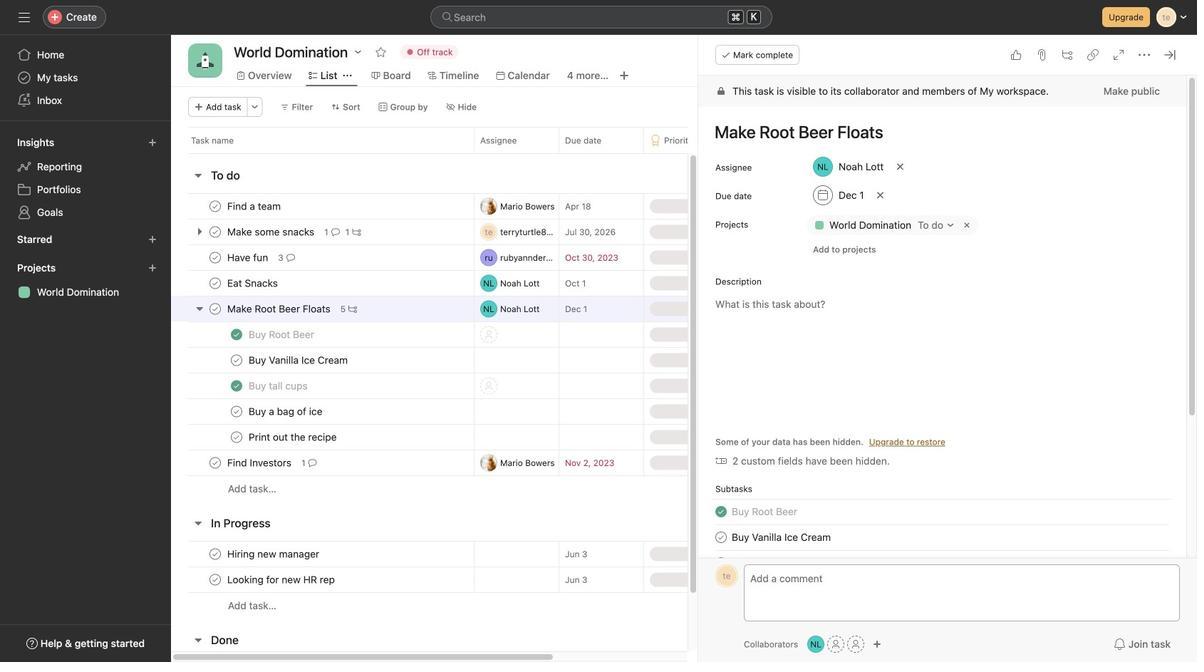 Task type: locate. For each thing, give the bounding box(es) containing it.
1 vertical spatial completed checkbox
[[228, 378, 245, 395]]

1 horizontal spatial 1 comment image
[[331, 228, 340, 236]]

task name text field for mark complete checkbox inside the buy vanilla ice cream cell
[[246, 353, 352, 368]]

hiring new manager cell
[[171, 541, 474, 568]]

0 horizontal spatial 1 comment image
[[308, 459, 317, 467]]

remove assignee image
[[896, 163, 905, 171]]

completed checkbox inside buy root beer cell
[[228, 326, 245, 343]]

1 collapse task list for this group image from the top
[[192, 170, 204, 181]]

mark complete image for buy vanilla ice cream cell
[[228, 352, 245, 369]]

Task name text field
[[225, 199, 285, 214], [225, 225, 319, 239], [225, 302, 335, 316], [246, 353, 352, 368], [246, 405, 327, 419], [225, 456, 296, 470], [225, 547, 324, 561]]

mark complete image inside hiring new manager cell
[[207, 546, 224, 563]]

row
[[171, 127, 866, 153], [188, 153, 848, 154], [171, 193, 866, 220], [171, 219, 866, 245], [171, 245, 866, 271], [171, 270, 866, 297], [171, 296, 866, 322], [171, 322, 866, 348], [171, 347, 866, 374], [171, 373, 866, 399], [171, 399, 866, 425], [171, 424, 866, 451], [171, 450, 866, 476], [171, 476, 866, 502], [171, 541, 866, 568], [171, 567, 866, 593], [171, 592, 866, 619]]

task name text field inside have fun cell
[[225, 251, 273, 265]]

completed checkbox inside buy tall cups cell
[[228, 378, 245, 395]]

task name text field inside find a team cell
[[225, 199, 285, 214]]

new insights image
[[148, 138, 157, 147]]

mark complete image for hiring new manager cell
[[207, 546, 224, 563]]

mark complete image for eat snacks cell
[[207, 275, 224, 292]]

mark complete checkbox inside hiring new manager cell
[[207, 546, 224, 563]]

have fun cell
[[171, 245, 474, 271]]

mark complete checkbox inside buy a bag of ice cell
[[228, 403, 245, 420]]

mark complete checkbox for have fun cell
[[207, 249, 224, 266]]

task name text field for mark complete checkbox inside the have fun cell
[[225, 251, 273, 265]]

buy a bag of ice cell
[[171, 399, 474, 425]]

1 vertical spatial 1 comment image
[[308, 459, 317, 467]]

Completed checkbox
[[228, 326, 245, 343], [228, 378, 245, 395], [713, 503, 730, 520]]

buy root beer cell
[[171, 322, 474, 348]]

mark complete image inside find a team cell
[[207, 198, 224, 215]]

task name text field inside buy tall cups cell
[[246, 379, 312, 393]]

mark complete checkbox inside have fun cell
[[207, 249, 224, 266]]

add tab image
[[619, 70, 630, 81]]

mark complete checkbox inside buy vanilla ice cream cell
[[228, 352, 245, 369]]

task name text field inside eat snacks cell
[[225, 276, 282, 291]]

mark complete image inside print out the recipe cell
[[228, 429, 245, 446]]

5 subtasks image
[[349, 305, 357, 313]]

3 list item from the top
[[699, 550, 1187, 576]]

Mark complete checkbox
[[207, 198, 224, 215], [207, 224, 224, 241], [228, 403, 245, 420], [207, 455, 224, 472], [207, 546, 224, 563], [207, 571, 224, 589]]

0 vertical spatial collapse task list for this group image
[[192, 170, 204, 181]]

Completed checkbox
[[713, 555, 730, 572]]

more actions for this task image
[[1139, 49, 1151, 61]]

attachments: add a file to this task, make root beer floats image
[[1037, 49, 1048, 61]]

task name text field inside print out the recipe cell
[[246, 430, 341, 445]]

completed image for completed checkbox within buy root beer cell
[[228, 326, 245, 343]]

task name text field inside make some snacks cell
[[225, 225, 319, 239]]

mark complete checkbox for buy vanilla ice cream cell
[[228, 352, 245, 369]]

close details image
[[1165, 49, 1176, 61]]

list item
[[699, 499, 1187, 525], [699, 525, 1187, 550], [699, 550, 1187, 576]]

completed checkbox for buy tall cups cell
[[228, 378, 245, 395]]

task name text field inside 'find investors' cell
[[225, 456, 296, 470]]

mark complete image
[[207, 224, 224, 241], [207, 301, 224, 318], [228, 403, 245, 420], [207, 455, 224, 472]]

make root beer floats dialog
[[699, 35, 1198, 662]]

completed image
[[228, 326, 245, 343], [228, 378, 245, 395], [713, 503, 730, 520], [713, 555, 730, 572]]

0 vertical spatial completed checkbox
[[228, 326, 245, 343]]

task name text field inside list item
[[732, 504, 798, 520]]

Task Name text field
[[706, 115, 1170, 148], [732, 504, 798, 520]]

mark complete image inside 'find investors' cell
[[207, 455, 224, 472]]

1 comment image down print out the recipe cell
[[308, 459, 317, 467]]

mark complete checkbox inside eat snacks cell
[[207, 275, 224, 292]]

looking for new hr rep cell
[[171, 567, 474, 593]]

mark complete checkbox inside 'find investors' cell
[[207, 455, 224, 472]]

mark complete checkbox inside the looking for new hr rep cell
[[207, 571, 224, 589]]

mark complete image for find a team cell
[[207, 198, 224, 215]]

task name text field inside buy a bag of ice cell
[[246, 405, 327, 419]]

task name text field for completed checkbox within buy root beer cell
[[246, 328, 319, 342]]

mark complete checkbox inside print out the recipe cell
[[228, 429, 245, 446]]

Task Name text field
[[732, 530, 831, 545]]

0 vertical spatial 1 comment image
[[331, 228, 340, 236]]

1 comment image
[[331, 228, 340, 236], [308, 459, 317, 467]]

copy task link image
[[1088, 49, 1099, 61]]

1 comment image left '1 subtask' image on the left of page
[[331, 228, 340, 236]]

collapse task list for this group image for mark complete option within the find a team cell
[[192, 170, 204, 181]]

mark complete image inside buy vanilla ice cream cell
[[228, 352, 245, 369]]

collapse subtask list for the task make root beer floats image
[[194, 303, 205, 314]]

task name text field for completed checkbox in buy tall cups cell
[[246, 379, 312, 393]]

1 vertical spatial task name text field
[[732, 504, 798, 520]]

mark complete checkbox for 'find investors' cell
[[207, 455, 224, 472]]

2 collapse task list for this group image from the top
[[192, 518, 204, 529]]

buy tall cups cell
[[171, 373, 474, 399]]

Mark complete checkbox
[[207, 249, 224, 266], [207, 275, 224, 292], [207, 301, 224, 318], [228, 352, 245, 369], [228, 429, 245, 446], [713, 529, 730, 546]]

mark complete image inside eat snacks cell
[[207, 275, 224, 292]]

2 vertical spatial collapse task list for this group image
[[192, 635, 204, 646]]

add items to starred image
[[148, 235, 157, 244]]

None field
[[431, 6, 773, 29]]

2 vertical spatial completed checkbox
[[713, 503, 730, 520]]

collapse task list for this group image
[[192, 170, 204, 181], [192, 518, 204, 529], [192, 635, 204, 646]]

add or remove collaborators image
[[873, 640, 882, 649]]

task name text field up "remove assignee" icon
[[706, 115, 1170, 148]]

new project or portfolio image
[[148, 264, 157, 272]]

mark complete image
[[207, 198, 224, 215], [207, 249, 224, 266], [207, 275, 224, 292], [228, 352, 245, 369], [228, 429, 245, 446], [713, 529, 730, 546], [207, 546, 224, 563], [207, 571, 224, 589]]

1 comment image inside make some snacks cell
[[331, 228, 340, 236]]

mark complete image inside the looking for new hr rep cell
[[207, 571, 224, 589]]

0 likes. click to like this task image
[[1011, 49, 1022, 61]]

Task name text field
[[225, 251, 273, 265], [225, 276, 282, 291], [246, 328, 319, 342], [246, 379, 312, 393], [246, 430, 341, 445], [225, 573, 339, 587]]

task name text field up task name text box
[[732, 504, 798, 520]]

task name text field inside buy vanilla ice cream cell
[[246, 353, 352, 368]]

task name text field inside make root beer floats cell
[[225, 302, 335, 316]]

completed image inside buy root beer cell
[[228, 326, 245, 343]]

task name text field inside hiring new manager cell
[[225, 547, 324, 561]]

mark complete checkbox inside find a team cell
[[207, 198, 224, 215]]

full screen image
[[1114, 49, 1125, 61]]

task name text field inside buy root beer cell
[[246, 328, 319, 342]]

rocket image
[[197, 52, 214, 69]]

completed image inside buy tall cups cell
[[228, 378, 245, 395]]

main content inside make root beer floats dialog
[[699, 76, 1187, 662]]

insights element
[[0, 130, 171, 227]]

1 vertical spatial collapse task list for this group image
[[192, 518, 204, 529]]

1 subtask image
[[352, 228, 361, 236]]

main content
[[699, 76, 1187, 662]]



Task type: describe. For each thing, give the bounding box(es) containing it.
task name text field for mark complete checkbox in the eat snacks cell
[[225, 276, 282, 291]]

mark complete checkbox for hiring new manager cell
[[207, 546, 224, 563]]

task name text field for mark complete option within the buy a bag of ice cell
[[246, 405, 327, 419]]

task name text field for mark complete checkbox in the print out the recipe cell
[[246, 430, 341, 445]]

task name text field for mark complete option within the find a team cell
[[225, 199, 285, 214]]

mark complete checkbox inside make root beer floats cell
[[207, 301, 224, 318]]

3 collapse task list for this group image from the top
[[192, 635, 204, 646]]

task name text field for mark complete option in 'find investors' cell
[[225, 456, 296, 470]]

3 comments image
[[286, 253, 295, 262]]

mark complete checkbox for find a team cell
[[207, 198, 224, 215]]

header in progress tree grid
[[171, 541, 866, 619]]

1 comment image inside 'find investors' cell
[[308, 459, 317, 467]]

completed image for completed checkbox within list item
[[713, 503, 730, 520]]

eat snacks cell
[[171, 270, 474, 297]]

make root beer floats cell
[[171, 296, 474, 322]]

mark complete checkbox for eat snacks cell
[[207, 275, 224, 292]]

mark complete image for have fun cell
[[207, 249, 224, 266]]

mark complete image inside buy a bag of ice cell
[[228, 403, 245, 420]]

add or remove collaborators image
[[808, 636, 825, 653]]

add subtask image
[[1062, 49, 1074, 61]]

find investors cell
[[171, 450, 474, 476]]

hide sidebar image
[[19, 11, 30, 23]]

completed image for completed checkbox in buy tall cups cell
[[228, 378, 245, 395]]

completed checkbox inside list item
[[713, 503, 730, 520]]

print out the recipe cell
[[171, 424, 474, 451]]

mark complete checkbox for buy a bag of ice cell
[[228, 403, 245, 420]]

expand subtask list for the task make some snacks image
[[194, 226, 205, 237]]

collapse task list for this group image for mark complete option in the hiring new manager cell
[[192, 518, 204, 529]]

mark complete checkbox for the looking for new hr rep cell
[[207, 571, 224, 589]]

clear due date image
[[877, 191, 885, 200]]

completed image for completed option
[[713, 555, 730, 572]]

task name text field for mark complete option in the hiring new manager cell
[[225, 547, 324, 561]]

add to starred image
[[375, 46, 387, 58]]

mark complete checkbox inside make some snacks cell
[[207, 224, 224, 241]]

completed checkbox for buy root beer cell
[[228, 326, 245, 343]]

global element
[[0, 35, 171, 120]]

Search tasks, projects, and more text field
[[431, 6, 773, 29]]

projects element
[[0, 255, 171, 307]]

mark complete image for print out the recipe cell
[[228, 429, 245, 446]]

remove image
[[962, 220, 973, 231]]

find a team cell
[[171, 193, 474, 220]]

mark complete image for the looking for new hr rep cell
[[207, 571, 224, 589]]

task name text field inside the looking for new hr rep cell
[[225, 573, 339, 587]]

2 list item from the top
[[699, 525, 1187, 550]]

header to do tree grid
[[171, 193, 866, 502]]

mark complete checkbox for print out the recipe cell
[[228, 429, 245, 446]]

buy vanilla ice cream cell
[[171, 347, 474, 374]]

1 list item from the top
[[699, 499, 1187, 525]]

more actions image
[[251, 103, 259, 111]]

make some snacks cell
[[171, 219, 474, 245]]

tab actions image
[[343, 71, 352, 80]]

0 vertical spatial task name text field
[[706, 115, 1170, 148]]



Task type: vqa. For each thing, say whether or not it's contained in the screenshot.
Goals 'link'
no



